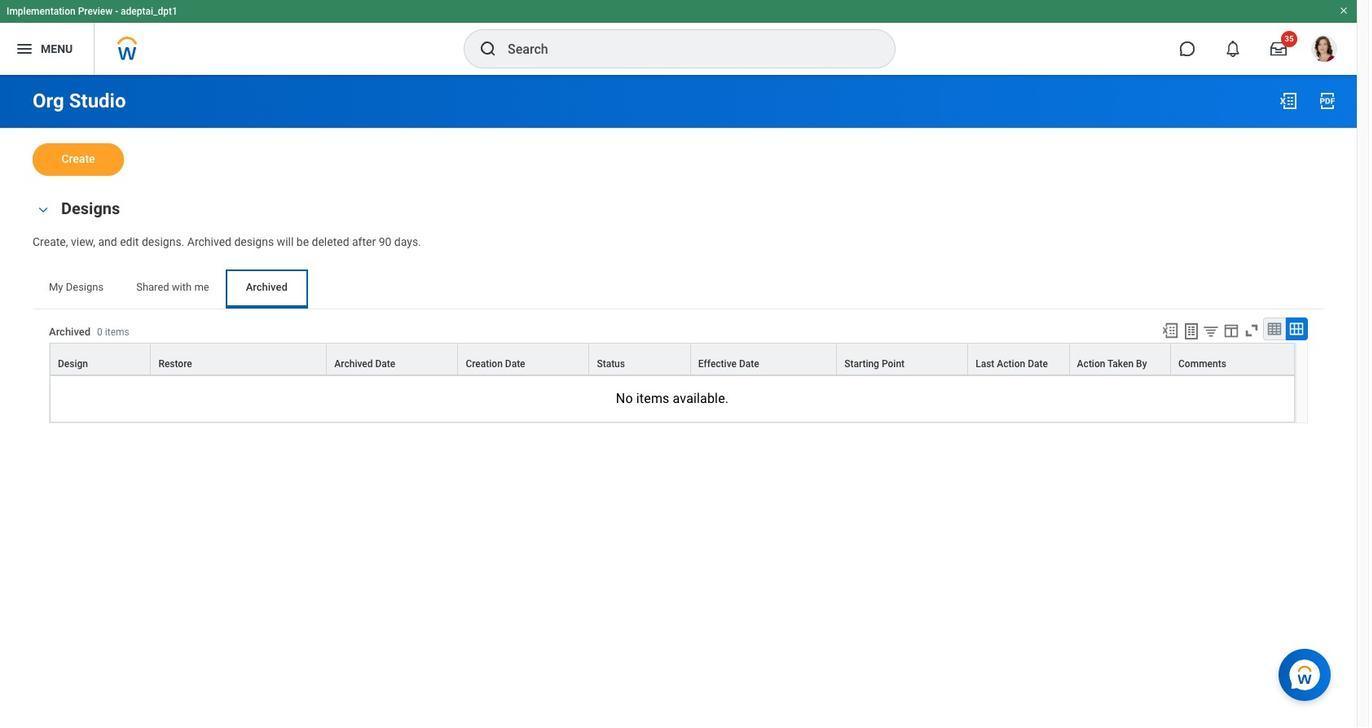 Task type: describe. For each thing, give the bounding box(es) containing it.
click to view/edit grid preferences image
[[1222, 322, 1240, 340]]

shared
[[136, 281, 169, 293]]

date for archived date
[[375, 358, 395, 370]]

no
[[616, 391, 633, 407]]

after
[[352, 236, 376, 249]]

with
[[172, 281, 192, 293]]

date for creation date
[[505, 358, 525, 370]]

restore button
[[151, 344, 326, 375]]

studio
[[69, 90, 126, 112]]

implementation preview -   adeptai_dpt1
[[7, 6, 178, 17]]

no items available.
[[616, 391, 729, 407]]

creation date
[[466, 358, 525, 370]]

notifications large image
[[1225, 41, 1241, 57]]

effective date button
[[691, 344, 836, 375]]

creation date button
[[458, 344, 589, 375]]

90
[[379, 236, 392, 249]]

profile logan mcneil image
[[1311, 36, 1337, 65]]

starting point button
[[837, 344, 968, 375]]

preview
[[78, 6, 113, 17]]

export to excel image
[[1161, 322, 1179, 340]]

designs.
[[142, 236, 184, 249]]

days.
[[394, 236, 421, 249]]

org
[[33, 90, 64, 112]]

archived date
[[334, 358, 395, 370]]

tab list inside org studio main content
[[33, 270, 1324, 309]]

action taken by
[[1077, 358, 1147, 370]]

action taken by button
[[1070, 344, 1170, 375]]

creation
[[466, 358, 503, 370]]

designs inside designs group
[[61, 199, 120, 218]]

export to worksheets image
[[1182, 322, 1201, 341]]

implementation
[[7, 6, 76, 17]]

create, view, and edit designs. archived designs will be deleted after 90 days.
[[33, 236, 421, 249]]

2 action from the left
[[1077, 358, 1105, 370]]

starting point
[[844, 358, 905, 370]]

close environment banner image
[[1339, 6, 1349, 15]]

effective date
[[698, 358, 759, 370]]

view printable version (pdf) image
[[1318, 91, 1337, 111]]

be
[[296, 236, 309, 249]]

available.
[[673, 391, 729, 407]]

last
[[976, 358, 995, 370]]

menu banner
[[0, 0, 1357, 75]]

designs inside tab list
[[66, 281, 104, 293]]

and
[[98, 236, 117, 249]]

shared with me
[[136, 281, 209, 293]]

last action date
[[976, 358, 1048, 370]]

create,
[[33, 236, 68, 249]]

create button
[[33, 143, 124, 176]]

expand table image
[[1288, 321, 1305, 337]]

-
[[115, 6, 118, 17]]

select to filter grid data image
[[1202, 323, 1220, 340]]

chevron down image
[[33, 204, 53, 216]]

me
[[194, 281, 209, 293]]

items inside the archived 0 items
[[105, 327, 129, 338]]

inbox large image
[[1271, 41, 1287, 57]]

1 action from the left
[[997, 358, 1025, 370]]



Task type: locate. For each thing, give the bounding box(es) containing it.
effective
[[698, 358, 737, 370]]

1 vertical spatial items
[[636, 391, 670, 407]]

comments
[[1179, 358, 1226, 370]]

archived inside tab list
[[246, 281, 288, 293]]

designs
[[234, 236, 274, 249]]

will
[[277, 236, 294, 249]]

archived inside popup button
[[334, 358, 373, 370]]

action
[[997, 358, 1025, 370], [1077, 358, 1105, 370]]

35 button
[[1261, 31, 1297, 67]]

0
[[97, 327, 103, 338]]

action right last at the right
[[997, 358, 1025, 370]]

0 vertical spatial items
[[105, 327, 129, 338]]

items
[[105, 327, 129, 338], [636, 391, 670, 407]]

edit
[[120, 236, 139, 249]]

0 horizontal spatial action
[[997, 358, 1025, 370]]

org studio main content
[[0, 75, 1357, 482]]

archived 0 items
[[49, 326, 129, 338]]

taken
[[1108, 358, 1134, 370]]

date
[[375, 358, 395, 370], [505, 358, 525, 370], [739, 358, 759, 370], [1028, 358, 1048, 370]]

org studio
[[33, 90, 126, 112]]

items right no
[[636, 391, 670, 407]]

status
[[597, 358, 625, 370]]

0 vertical spatial designs
[[61, 199, 120, 218]]

my
[[49, 281, 63, 293]]

menu button
[[0, 23, 94, 75]]

action left taken on the right of page
[[1077, 358, 1105, 370]]

35
[[1285, 34, 1294, 43]]

2 date from the left
[[505, 358, 525, 370]]

menu
[[41, 42, 73, 55]]

my designs
[[49, 281, 104, 293]]

1 date from the left
[[375, 358, 395, 370]]

row containing design
[[50, 343, 1295, 376]]

search image
[[478, 39, 498, 59]]

designs up view,
[[61, 199, 120, 218]]

tab list
[[33, 270, 1324, 309]]

toolbar inside org studio main content
[[1154, 318, 1308, 343]]

row inside org studio main content
[[50, 343, 1295, 376]]

3 date from the left
[[739, 358, 759, 370]]

archived
[[187, 236, 231, 249], [246, 281, 288, 293], [49, 326, 91, 338], [334, 358, 373, 370]]

archived for archived
[[246, 281, 288, 293]]

comments button
[[1171, 344, 1294, 375]]

0 horizontal spatial items
[[105, 327, 129, 338]]

starting
[[844, 358, 879, 370]]

Search Workday  search field
[[508, 31, 861, 67]]

deleted
[[312, 236, 349, 249]]

adeptai_dpt1
[[121, 6, 178, 17]]

create
[[61, 152, 95, 165]]

archived for archived 0 items
[[49, 326, 91, 338]]

last action date button
[[968, 344, 1069, 375]]

designs group
[[33, 196, 1324, 250]]

1 vertical spatial designs
[[66, 281, 104, 293]]

table image
[[1266, 321, 1283, 337]]

status button
[[590, 344, 690, 375]]

point
[[882, 358, 905, 370]]

restore
[[158, 358, 192, 370]]

row
[[50, 343, 1295, 376]]

designs button
[[61, 199, 120, 218]]

designs right my
[[66, 281, 104, 293]]

design button
[[51, 344, 150, 375]]

justify image
[[15, 39, 34, 59]]

designs
[[61, 199, 120, 218], [66, 281, 104, 293]]

archived date button
[[327, 344, 458, 375]]

export to excel image
[[1279, 91, 1298, 111]]

by
[[1136, 358, 1147, 370]]

tab list containing my designs
[[33, 270, 1324, 309]]

4 date from the left
[[1028, 358, 1048, 370]]

archived for archived date
[[334, 358, 373, 370]]

archived inside designs group
[[187, 236, 231, 249]]

1 horizontal spatial action
[[1077, 358, 1105, 370]]

1 horizontal spatial items
[[636, 391, 670, 407]]

design
[[58, 358, 88, 370]]

date for effective date
[[739, 358, 759, 370]]

view,
[[71, 236, 95, 249]]

toolbar
[[1154, 318, 1308, 343]]

items right 0
[[105, 327, 129, 338]]

fullscreen image
[[1243, 322, 1261, 340]]



Task type: vqa. For each thing, say whether or not it's contained in the screenshot.
row containing Design
yes



